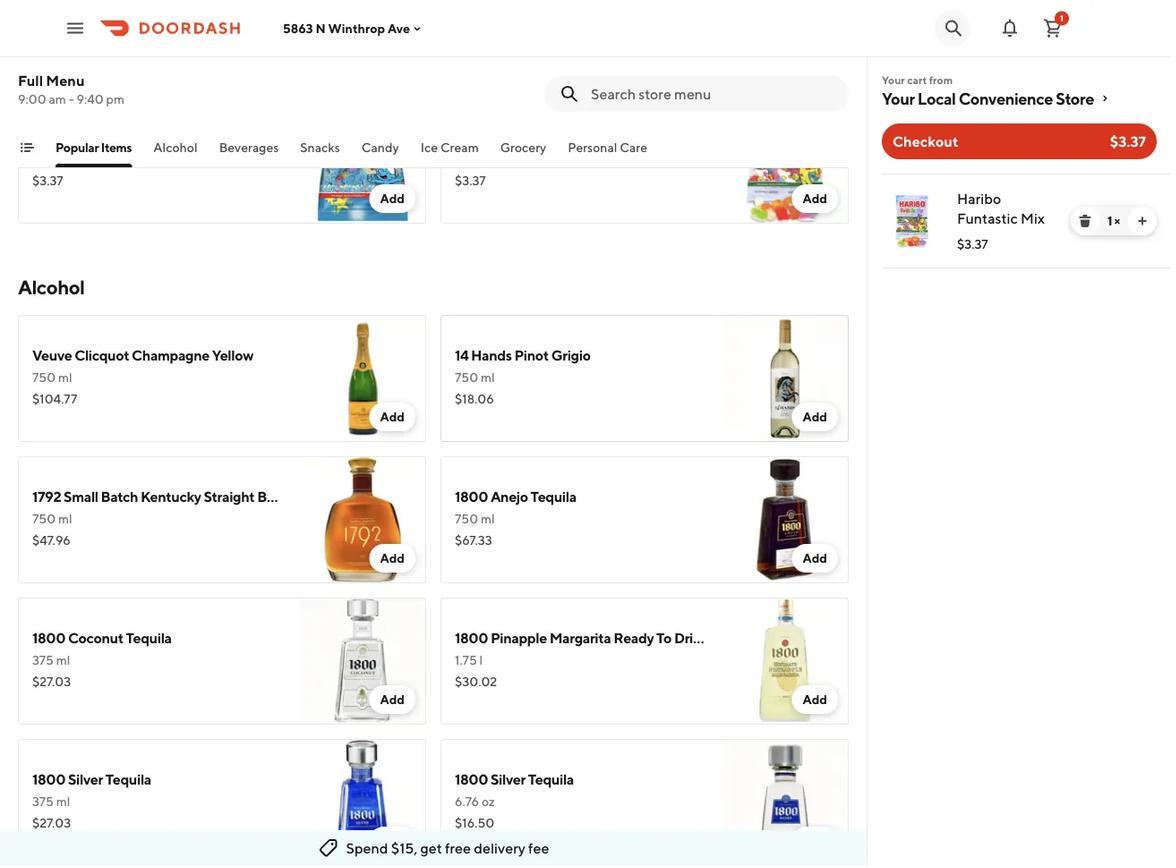 Task type: describe. For each thing, give the bounding box(es) containing it.
1800 silver tequila 6.76 oz $16.50
[[455, 771, 574, 831]]

winthrop
[[328, 21, 385, 36]]

add for 1800 pinapple margarita ready to drink cocktail 1.75 l $30.02
[[803, 693, 827, 707]]

1800 silver tequila image for 1800 silver tequila 375 ml $27.03
[[299, 740, 426, 867]]

candy inside the haribo candy the smurfs 4 oz $3.37
[[78, 128, 119, 145]]

your for your cart from
[[882, 73, 905, 86]]

your local convenience store link
[[882, 88, 1157, 109]]

375 for 1800 coconut tequila
[[32, 653, 54, 668]]

add button for 1800 pinapple margarita ready to drink cocktail 1.75 l $30.02
[[792, 686, 838, 714]]

store
[[1056, 89, 1094, 108]]

tequila for 1800 silver tequila 6.76 oz $16.50
[[528, 771, 574, 788]]

am
[[49, 92, 66, 107]]

1800 for 1800 silver tequila 375 ml $27.03
[[32, 771, 65, 788]]

ml inside 1792 small batch kentucky straight bourbon whiskey 750 ml $47.96
[[58, 512, 72, 526]]

ice
[[421, 140, 438, 155]]

$104.77
[[32, 392, 77, 406]]

checkout
[[893, 133, 958, 150]]

snacks button
[[300, 139, 340, 167]]

kentucky
[[141, 488, 201, 505]]

add button for haribo funtastic mix 5 oz $3.37
[[792, 184, 838, 213]]

add button for 1800 silver tequila 6.76 oz $16.50
[[792, 827, 838, 856]]

clicquot
[[75, 347, 129, 364]]

1800 silver tequila 375 ml $27.03
[[32, 771, 151, 831]]

4
[[32, 152, 40, 167]]

1800 pinapple margarita ready to drink cocktail 1.75 l $30.02
[[455, 630, 764, 689]]

$3.37 up '×'
[[1110, 133, 1146, 150]]

Item Search search field
[[591, 84, 834, 104]]

your for your local convenience store
[[882, 89, 915, 108]]

delivery
[[474, 840, 526, 857]]

items
[[101, 140, 132, 155]]

add button for veuve clicquot champagne yellow 750 ml $104.77
[[369, 403, 415, 432]]

1 for 1 ×
[[1107, 214, 1112, 228]]

grigio
[[551, 347, 591, 364]]

mix for haribo funtastic mix 5 oz $3.37
[[562, 128, 586, 145]]

silver for 1800 silver tequila 6.76 oz $16.50
[[491, 771, 526, 788]]

add one to cart image
[[1135, 214, 1150, 228]]

yellow
[[212, 347, 253, 364]]

5863 n winthrop ave
[[283, 21, 410, 36]]

14 hands pinot grigio image
[[722, 315, 849, 442]]

whiskey
[[315, 488, 370, 505]]

funtastic for haribo funtastic mix 5 oz $3.37
[[500, 128, 560, 145]]

ml inside 14 hands pinot grigio 750 ml $18.06
[[481, 370, 495, 385]]

1800 anejo tequila image
[[722, 457, 849, 584]]

add for 1800 silver tequila 375 ml $27.03
[[380, 834, 405, 849]]

n
[[316, 21, 326, 36]]

ml inside 1800 silver tequila 375 ml $27.03
[[56, 795, 70, 809]]

personal
[[568, 140, 617, 155]]

silver for 1800 silver tequila 375 ml $27.03
[[68, 771, 103, 788]]

5863 n winthrop ave button
[[283, 21, 424, 36]]

convenience
[[959, 89, 1053, 108]]

$67.33
[[455, 533, 492, 548]]

haribo funtastic mix 5 oz $3.37
[[455, 128, 586, 188]]

750 inside 1800 anejo tequila 750 ml $67.33
[[455, 512, 478, 526]]

popular
[[56, 140, 99, 155]]

doritos cool ranch flavored tortilla chips image
[[722, 0, 849, 82]]

oz inside 3.25 oz $3.50
[[60, 10, 73, 25]]

$27.03 for coconut
[[32, 675, 71, 689]]

ave
[[388, 21, 410, 36]]

add for veuve clicquot champagne yellow 750 ml $104.77
[[380, 410, 405, 424]]

menu
[[46, 72, 85, 89]]

margarita
[[549, 630, 611, 647]]

oz inside 1800 silver tequila 6.76 oz $16.50
[[482, 795, 495, 809]]

cream
[[440, 140, 479, 155]]

3.25
[[32, 10, 57, 25]]

bourbon
[[257, 488, 312, 505]]

grocery button
[[500, 139, 546, 167]]

batch
[[101, 488, 138, 505]]

add for 1800 coconut tequila 375 ml $27.03
[[380, 693, 405, 707]]

3.25 oz $3.50
[[32, 10, 73, 47]]

1 button
[[1035, 10, 1071, 46]]

1800 coconut tequila image
[[299, 598, 426, 725]]

$16.50
[[455, 816, 494, 831]]

9:00
[[18, 92, 46, 107]]

tequila for 1800 anejo tequila 750 ml $67.33
[[531, 488, 576, 505]]

haribo inside haribo funtastic mix
[[957, 190, 1001, 207]]

spend
[[346, 840, 388, 857]]

1 horizontal spatial alcohol
[[153, 140, 198, 155]]

the
[[122, 128, 146, 145]]

haribo for haribo funtastic mix
[[455, 128, 498, 145]]

14
[[455, 347, 469, 364]]

1 ×
[[1107, 214, 1120, 228]]

champagne
[[132, 347, 209, 364]]

1800 silver tequila image for 1800 silver tequila 6.76 oz $16.50
[[722, 740, 849, 867]]

$15,
[[391, 840, 417, 857]]

straight
[[204, 488, 255, 505]]

care
[[620, 140, 647, 155]]

9:40
[[77, 92, 104, 107]]

1800 for 1800 anejo tequila 750 ml $67.33
[[455, 488, 488, 505]]

1800 for 1800 silver tequila 6.76 oz $16.50
[[455, 771, 488, 788]]

1792
[[32, 488, 61, 505]]

1800 pinapple margarita ready to drink cocktail image
[[722, 598, 849, 725]]

0 horizontal spatial haribo funtastic mix image
[[722, 97, 849, 224]]

from
[[929, 73, 953, 86]]

ready
[[614, 630, 654, 647]]

-
[[69, 92, 74, 107]]

add for haribo funtastic mix 5 oz $3.37
[[803, 191, 827, 206]]

ml inside 1800 anejo tequila 750 ml $67.33
[[481, 512, 495, 526]]

add button for haribo candy the smurfs 4 oz $3.37
[[369, 184, 415, 213]]

1800 anejo tequila 750 ml $67.33
[[455, 488, 576, 548]]

local
[[918, 89, 956, 108]]

drink
[[674, 630, 709, 647]]

funtastic for haribo funtastic mix
[[957, 210, 1018, 227]]

grocery
[[500, 140, 546, 155]]

×
[[1114, 214, 1120, 228]]

375 for 1800 silver tequila
[[32, 795, 54, 809]]

1 horizontal spatial candy
[[362, 140, 399, 155]]

add button for 1800 silver tequila 375 ml $27.03
[[369, 827, 415, 856]]

$18.06
[[455, 392, 494, 406]]

haribo for haribo candy the smurfs
[[32, 128, 75, 145]]

tequila for 1800 coconut tequila 375 ml $27.03
[[126, 630, 172, 647]]

snacks
[[300, 140, 340, 155]]

1.75
[[455, 653, 477, 668]]

14 hands pinot grigio 750 ml $18.06
[[455, 347, 591, 406]]

1 horizontal spatial haribo funtastic mix image
[[886, 194, 939, 248]]

candy button
[[362, 139, 399, 167]]

5
[[455, 152, 463, 167]]



Task type: vqa. For each thing, say whether or not it's contained in the screenshot.
the regular option
no



Task type: locate. For each thing, give the bounding box(es) containing it.
oz right 3.25
[[60, 10, 73, 25]]

alcohol
[[153, 140, 198, 155], [18, 276, 85, 299]]

candy left the
[[78, 128, 119, 145]]

add button for 1800 anejo tequila 750 ml $67.33
[[792, 544, 838, 573]]

your cart from
[[882, 73, 953, 86]]

$3.37 inside the haribo candy the smurfs 4 oz $3.37
[[32, 173, 63, 188]]

ml
[[58, 370, 72, 385], [481, 370, 495, 385], [58, 512, 72, 526], [481, 512, 495, 526], [56, 653, 70, 668], [56, 795, 70, 809]]

0 horizontal spatial 1
[[1060, 13, 1064, 23]]

1 horizontal spatial 1
[[1107, 214, 1112, 228]]

tequila inside 1800 silver tequila 6.76 oz $16.50
[[528, 771, 574, 788]]

cart
[[907, 73, 927, 86]]

free
[[445, 840, 471, 857]]

fee
[[528, 840, 549, 857]]

1800 for 1800 pinapple margarita ready to drink cocktail 1.75 l $30.02
[[455, 630, 488, 647]]

1
[[1060, 13, 1064, 23], [1107, 214, 1112, 228]]

haribo candy the smurfs image
[[299, 97, 426, 224]]

veuve
[[32, 347, 72, 364]]

pinapple
[[491, 630, 547, 647]]

oz right 5
[[465, 152, 479, 167]]

$27.03 inside 1800 silver tequila 375 ml $27.03
[[32, 816, 71, 831]]

1 vertical spatial mix
[[1021, 210, 1045, 227]]

$27.03 inside the 1800 coconut tequila 375 ml $27.03
[[32, 675, 71, 689]]

popular items
[[56, 140, 132, 155]]

add for 14 hands pinot grigio 750 ml $18.06
[[803, 410, 827, 424]]

0 horizontal spatial 1800 silver tequila image
[[299, 740, 426, 867]]

add button
[[369, 43, 415, 72], [792, 43, 838, 72], [369, 184, 415, 213], [792, 184, 838, 213], [369, 403, 415, 432], [792, 403, 838, 432], [369, 544, 415, 573], [792, 544, 838, 573], [369, 686, 415, 714], [792, 686, 838, 714], [369, 827, 415, 856], [792, 827, 838, 856]]

candy
[[78, 128, 119, 145], [362, 140, 399, 155]]

ice cream button
[[421, 139, 479, 167]]

0 vertical spatial $27.03
[[32, 675, 71, 689]]

add button for 1792 small batch kentucky straight bourbon whiskey 750 ml $47.96
[[369, 544, 415, 573]]

mix right grocery in the left top of the page
[[562, 128, 586, 145]]

0 horizontal spatial funtastic
[[500, 128, 560, 145]]

1 vertical spatial $27.03
[[32, 816, 71, 831]]

$3.37 down haribo funtastic mix on the right top of page
[[957, 237, 988, 252]]

get
[[420, 840, 442, 857]]

smurfs
[[148, 128, 193, 145]]

0 horizontal spatial mix
[[562, 128, 586, 145]]

ml inside veuve clicquot champagne yellow 750 ml $104.77
[[58, 370, 72, 385]]

1 vertical spatial 1
[[1107, 214, 1112, 228]]

2 $27.03 from the top
[[32, 816, 71, 831]]

$3.37 down 4
[[32, 173, 63, 188]]

beverages
[[219, 140, 279, 155]]

$47.96
[[32, 533, 71, 548]]

hands
[[471, 347, 512, 364]]

add for 1792 small batch kentucky straight bourbon whiskey 750 ml $47.96
[[380, 551, 405, 566]]

haribo down checkout
[[957, 190, 1001, 207]]

add
[[380, 50, 405, 64], [803, 50, 827, 64], [380, 191, 405, 206], [803, 191, 827, 206], [380, 410, 405, 424], [803, 410, 827, 424], [380, 551, 405, 566], [803, 551, 827, 566], [380, 693, 405, 707], [803, 693, 827, 707], [380, 834, 405, 849], [803, 834, 827, 849]]

750 down 1792
[[32, 512, 56, 526]]

personal care button
[[568, 139, 647, 167]]

haribo inside haribo funtastic mix 5 oz $3.37
[[455, 128, 498, 145]]

oz inside haribo funtastic mix 5 oz $3.37
[[465, 152, 479, 167]]

0 vertical spatial funtastic
[[500, 128, 560, 145]]

open menu image
[[64, 17, 86, 39]]

anejo
[[491, 488, 528, 505]]

personal care
[[568, 140, 647, 155]]

ice cream
[[421, 140, 479, 155]]

pm
[[106, 92, 124, 107]]

$3.37 down 5
[[455, 173, 486, 188]]

haribo funtastic mix image
[[722, 97, 849, 224], [886, 194, 939, 248]]

0 vertical spatial 1
[[1060, 13, 1064, 23]]

haribo candy the smurfs 4 oz $3.37
[[32, 128, 193, 188]]

add for 1800 anejo tequila 750 ml $67.33
[[803, 551, 827, 566]]

alcohol up veuve
[[18, 276, 85, 299]]

haribo inside the haribo candy the smurfs 4 oz $3.37
[[32, 128, 75, 145]]

1800 for 1800 coconut tequila 375 ml $27.03
[[32, 630, 65, 647]]

mix left remove item from cart 'image'
[[1021, 210, 1045, 227]]

mix for haribo funtastic mix
[[1021, 210, 1045, 227]]

375 inside 1800 silver tequila 375 ml $27.03
[[32, 795, 54, 809]]

1 horizontal spatial mix
[[1021, 210, 1045, 227]]

1800 inside 1800 pinapple margarita ready to drink cocktail 1.75 l $30.02
[[455, 630, 488, 647]]

silver
[[68, 771, 103, 788], [491, 771, 526, 788]]

1 for 1
[[1060, 13, 1064, 23]]

beverages button
[[219, 139, 279, 167]]

ml inside the 1800 coconut tequila 375 ml $27.03
[[56, 653, 70, 668]]

0 horizontal spatial candy
[[78, 128, 119, 145]]

2 your from the top
[[882, 89, 915, 108]]

tequila for 1800 silver tequila 375 ml $27.03
[[105, 771, 151, 788]]

1 horizontal spatial silver
[[491, 771, 526, 788]]

tequila inside 1800 anejo tequila 750 ml $67.33
[[531, 488, 576, 505]]

tequila inside 1800 silver tequila 375 ml $27.03
[[105, 771, 151, 788]]

cocktail
[[711, 630, 764, 647]]

veuve clicquot champagne yellow 750 ml $104.77
[[32, 347, 253, 406]]

1 items, open order cart image
[[1042, 17, 1064, 39]]

your left cart
[[882, 73, 905, 86]]

1800 coconut tequila 375 ml $27.03
[[32, 630, 172, 689]]

$27.03 for silver
[[32, 816, 71, 831]]

750 down 14 at the left top of the page
[[455, 370, 478, 385]]

0 horizontal spatial haribo
[[32, 128, 75, 145]]

750 up $67.33
[[455, 512, 478, 526]]

spend $15, get free delivery fee
[[346, 840, 549, 857]]

0 vertical spatial your
[[882, 73, 905, 86]]

2 horizontal spatial haribo
[[957, 190, 1001, 207]]

notification bell image
[[999, 17, 1021, 39]]

1800
[[455, 488, 488, 505], [32, 630, 65, 647], [455, 630, 488, 647], [32, 771, 65, 788], [455, 771, 488, 788]]

1 your from the top
[[882, 73, 905, 86]]

tequila inside the 1800 coconut tequila 375 ml $27.03
[[126, 630, 172, 647]]

1792 small batch kentucky straight bourbon whiskey 750 ml $47.96
[[32, 488, 370, 548]]

1 inside 'button'
[[1060, 13, 1064, 23]]

add button for 14 hands pinot grigio 750 ml $18.06
[[792, 403, 838, 432]]

2 1800 silver tequila image from the left
[[722, 740, 849, 867]]

1 horizontal spatial haribo
[[455, 128, 498, 145]]

add for 1800 silver tequila 6.76 oz $16.50
[[803, 834, 827, 849]]

cheetos crunchy cheese snacks image
[[299, 0, 426, 82]]

0 vertical spatial mix
[[562, 128, 586, 145]]

5863
[[283, 21, 313, 36]]

1792 small batch kentucky straight bourbon whiskey image
[[299, 457, 426, 584]]

1800 silver tequila image
[[299, 740, 426, 867], [722, 740, 849, 867]]

$27.03
[[32, 675, 71, 689], [32, 816, 71, 831]]

0 horizontal spatial alcohol
[[18, 276, 85, 299]]

750 inside 1792 small batch kentucky straight bourbon whiskey 750 ml $47.96
[[32, 512, 56, 526]]

2 silver from the left
[[491, 771, 526, 788]]

your local convenience store
[[882, 89, 1094, 108]]

mix inside haribo funtastic mix 5 oz $3.37
[[562, 128, 586, 145]]

your down cart
[[882, 89, 915, 108]]

full menu 9:00 am - 9:40 pm
[[18, 72, 124, 107]]

0 vertical spatial alcohol
[[153, 140, 198, 155]]

1 vertical spatial 375
[[32, 795, 54, 809]]

pinot
[[514, 347, 549, 364]]

1800 inside the 1800 coconut tequila 375 ml $27.03
[[32, 630, 65, 647]]

add for haribo candy the smurfs 4 oz $3.37
[[380, 191, 405, 206]]

1 right 'notification bell' icon
[[1060, 13, 1064, 23]]

375 inside the 1800 coconut tequila 375 ml $27.03
[[32, 653, 54, 668]]

haribo
[[32, 128, 75, 145], [455, 128, 498, 145], [957, 190, 1001, 207]]

full
[[18, 72, 43, 89]]

1 375 from the top
[[32, 653, 54, 668]]

1 left '×'
[[1107, 214, 1112, 228]]

$3.37 inside haribo funtastic mix 5 oz $3.37
[[455, 173, 486, 188]]

funtastic inside haribo funtastic mix 5 oz $3.37
[[500, 128, 560, 145]]

750 inside veuve clicquot champagne yellow 750 ml $104.77
[[32, 370, 56, 385]]

l
[[480, 653, 483, 668]]

alcohol right the
[[153, 140, 198, 155]]

show menu categories image
[[20, 141, 34, 155]]

alcohol button
[[153, 139, 198, 167]]

oz right the 6.76 on the left of the page
[[482, 795, 495, 809]]

haribo funtastic mix
[[957, 190, 1045, 227]]

mix inside haribo funtastic mix
[[1021, 210, 1045, 227]]

0 vertical spatial 375
[[32, 653, 54, 668]]

tequila
[[531, 488, 576, 505], [126, 630, 172, 647], [105, 771, 151, 788], [528, 771, 574, 788]]

oz right 4
[[42, 152, 56, 167]]

0 horizontal spatial silver
[[68, 771, 103, 788]]

1800 inside 1800 silver tequila 375 ml $27.03
[[32, 771, 65, 788]]

750 down veuve
[[32, 370, 56, 385]]

1800 inside 1800 silver tequila 6.76 oz $16.50
[[455, 771, 488, 788]]

1 1800 silver tequila image from the left
[[299, 740, 426, 867]]

1 horizontal spatial funtastic
[[957, 210, 1018, 227]]

funtastic
[[500, 128, 560, 145], [957, 210, 1018, 227]]

1 vertical spatial alcohol
[[18, 276, 85, 299]]

add button for 1800 coconut tequila 375 ml $27.03
[[369, 686, 415, 714]]

silver inside 1800 silver tequila 375 ml $27.03
[[68, 771, 103, 788]]

1 $27.03 from the top
[[32, 675, 71, 689]]

mix
[[562, 128, 586, 145], [1021, 210, 1045, 227]]

1 silver from the left
[[68, 771, 103, 788]]

1 vertical spatial funtastic
[[957, 210, 1018, 227]]

to
[[656, 630, 672, 647]]

oz inside the haribo candy the smurfs 4 oz $3.37
[[42, 152, 56, 167]]

1800 inside 1800 anejo tequila 750 ml $67.33
[[455, 488, 488, 505]]

remove item from cart image
[[1078, 214, 1092, 228]]

haribo up 5
[[455, 128, 498, 145]]

your
[[882, 73, 905, 86], [882, 89, 915, 108]]

$30.02
[[455, 675, 497, 689]]

candy left ice
[[362, 140, 399, 155]]

2 375 from the top
[[32, 795, 54, 809]]

funtastic inside haribo funtastic mix
[[957, 210, 1018, 227]]

$3.50
[[32, 32, 66, 47]]

1 horizontal spatial 1800 silver tequila image
[[722, 740, 849, 867]]

small
[[64, 488, 98, 505]]

750 inside 14 hands pinot grigio 750 ml $18.06
[[455, 370, 478, 385]]

1 vertical spatial your
[[882, 89, 915, 108]]

veuve clicquot champagne yellow image
[[299, 315, 426, 442]]

silver inside 1800 silver tequila 6.76 oz $16.50
[[491, 771, 526, 788]]

coconut
[[68, 630, 123, 647]]

6.76
[[455, 795, 479, 809]]

haribo up 4
[[32, 128, 75, 145]]



